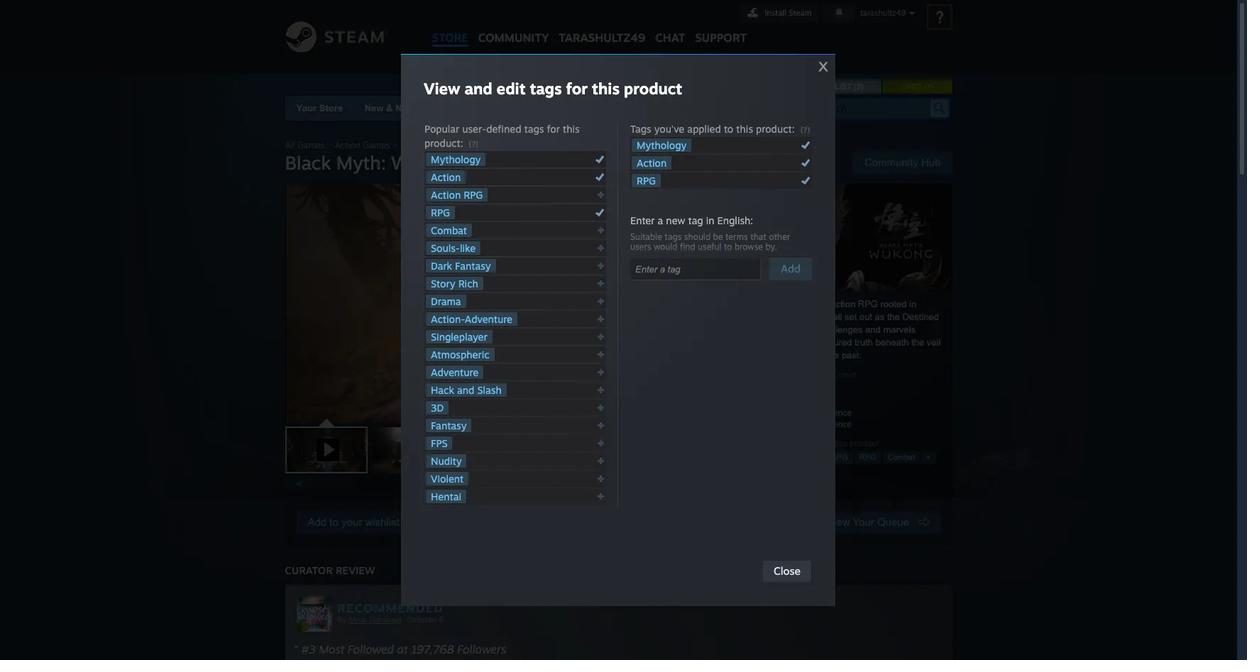 Task type: locate. For each thing, give the bounding box(es) containing it.
curator review
[[285, 564, 375, 576]]

0 vertical spatial combat
[[431, 224, 467, 236]]

the left veil
[[912, 337, 924, 348]]

most right #3
[[319, 642, 345, 657]]

1 horizontal spatial games
[[363, 140, 390, 150]]

store
[[319, 103, 343, 114]]

) for 2
[[861, 82, 863, 91]]

black myth: wukong is an action rpg rooted in chinese mythology. you shall set out as the destined one to venture into the challenges and marvels ahead, to uncover the obscured truth beneath the veil of a glorious legend from the past.
[[722, 299, 941, 361]]

fantasy up fps link
[[431, 419, 467, 432]]

hack
[[431, 384, 454, 396]]

1 vertical spatial black
[[285, 151, 331, 174]]

view your queue link
[[816, 511, 941, 534]]

1 horizontal spatial rpg link
[[632, 174, 661, 187]]

0 vertical spatial for
[[566, 79, 588, 98]]

0 vertical spatial fantasy
[[455, 260, 491, 272]]

2 game science link from the top
[[796, 419, 852, 429]]

to right the applied
[[724, 123, 733, 135]]

myth: inside 'black myth: wukong is an action rpg rooted in chinese mythology. you shall set out as the destined one to venture into the challenges and marvels ahead, to uncover the obscured truth beneath the veil of a glorious legend from the past.'
[[747, 299, 770, 309]]

black for black myth: wukong
[[285, 151, 331, 174]]

wukong down categories link
[[449, 140, 482, 150]]

drama
[[431, 295, 461, 307]]

followed inside recommended by most followed october 8
[[369, 615, 401, 625]]

0 horizontal spatial in
[[706, 214, 714, 226]]

0 vertical spatial defined
[[486, 123, 521, 135]]

dark fantasy link
[[426, 259, 496, 273]]

0 vertical spatial followed
[[369, 615, 401, 625]]

games
[[298, 140, 325, 150], [363, 140, 390, 150]]

reviews
[[828, 370, 857, 380]]

action rpg down the black myth: wukong link
[[431, 189, 483, 201]]

0 vertical spatial mythology link
[[632, 138, 692, 152]]

action rpg down game science game science
[[807, 453, 848, 461]]

1 horizontal spatial black
[[400, 140, 421, 150]]

myth: down action games "link"
[[336, 151, 386, 174]]

and up categories link
[[465, 79, 492, 98]]

0 horizontal spatial action rpg
[[431, 189, 483, 201]]

1 vertical spatial your
[[853, 516, 874, 528]]

mythology.
[[759, 312, 803, 322]]

1 horizontal spatial a
[[732, 350, 738, 361]]

popular
[[424, 123, 459, 135], [722, 439, 752, 449]]

0 horizontal spatial action link
[[426, 170, 466, 184]]

adventure
[[465, 313, 512, 325], [431, 366, 479, 378]]

points
[[537, 103, 565, 114]]

hentai
[[431, 490, 461, 503]]

community
[[478, 31, 549, 45]]

2 science from the top
[[822, 419, 852, 429]]

2 games from the left
[[363, 140, 390, 150]]

science
[[822, 408, 852, 418], [822, 419, 852, 429]]

combat up souls-
[[431, 224, 467, 236]]

points shop link
[[526, 96, 602, 121]]

1 vertical spatial popular
[[722, 439, 752, 449]]

news link
[[602, 96, 649, 121]]

0 horizontal spatial )
[[861, 82, 863, 91]]

( for 2
[[854, 82, 856, 91]]

most for "
[[319, 642, 345, 657]]

as
[[875, 312, 885, 322]]

nudity link
[[426, 454, 467, 468]]

1 vertical spatial mythology link
[[426, 153, 486, 166]]

wukong up mythology. at the right of page
[[772, 299, 806, 309]]

for down points
[[547, 123, 560, 135]]

2 horizontal spatial product:
[[850, 439, 881, 449]]

myth: up chinese
[[747, 299, 770, 309]]

1 horizontal spatial popular user-defined tags for this product:
[[722, 439, 881, 449]]

mythology down the black myth: wukong link
[[431, 153, 481, 165]]

fps link
[[426, 437, 452, 450]]

1 horizontal spatial view
[[827, 516, 850, 528]]

the down rooted
[[887, 312, 900, 322]]

black for black myth: wukong is an action rpg rooted in chinese mythology. you shall set out as the destined one to venture into the challenges and marvels ahead, to uncover the obscured truth beneath the veil of a glorious legend from the past.
[[722, 299, 745, 309]]

wukong down the black myth: wukong link
[[391, 151, 463, 174]]

for up shop
[[566, 79, 588, 98]]

venture
[[752, 324, 783, 335]]

0 vertical spatial popular
[[424, 123, 459, 135]]

combat link up souls-
[[426, 224, 472, 237]]

followed down most followed link
[[348, 642, 394, 657]]

most right by
[[349, 615, 367, 625]]

1 vertical spatial followed
[[348, 642, 394, 657]]

2 vertical spatial black
[[722, 299, 745, 309]]

) for 1
[[931, 82, 934, 91]]

0 vertical spatial game science link
[[796, 408, 852, 418]]

2 vertical spatial and
[[457, 384, 474, 396]]

0 horizontal spatial games
[[298, 140, 325, 150]]

1 vertical spatial combat link
[[883, 451, 920, 464]]

0 vertical spatial a
[[658, 214, 663, 226]]

> up black myth: wukong
[[393, 140, 398, 150]]

black up chinese
[[722, 299, 745, 309]]

( right "wishlist"
[[854, 82, 856, 91]]

you
[[805, 312, 821, 322]]

a inside enter a new tag in english: suitable tags should be terms that other users would find useful to browse by.
[[658, 214, 663, 226]]

a
[[658, 214, 663, 226], [732, 350, 738, 361]]

1 game science link from the top
[[796, 408, 852, 418]]

action link down the black myth: wukong link
[[426, 170, 466, 184]]

rpg link up enter
[[632, 174, 661, 187]]

fps
[[431, 437, 448, 449]]

1 horizontal spatial (
[[924, 82, 927, 91]]

combat for the left combat 'link'
[[431, 224, 467, 236]]

this right the applied
[[736, 123, 753, 135]]

rpg link
[[632, 174, 661, 187], [426, 206, 455, 219], [854, 451, 881, 464]]

your left store on the top of the page
[[296, 103, 317, 114]]

) up search text box
[[861, 82, 863, 91]]

categories
[[468, 103, 516, 114]]

black
[[400, 140, 421, 150], [285, 151, 331, 174], [722, 299, 745, 309]]

community hub
[[865, 156, 941, 168]]

adventure up singleplayer at the bottom left of page
[[465, 313, 512, 325]]

1 vertical spatial popular user-defined tags for this product:
[[722, 439, 881, 449]]

in up destined
[[909, 299, 916, 309]]

myth: for black myth: wukong is an action rpg rooted in chinese mythology. you shall set out as the destined one to venture into the challenges and marvels ahead, to uncover the obscured truth beneath the veil of a glorious legend from the past.
[[747, 299, 770, 309]]

1 horizontal spatial for
[[566, 79, 588, 98]]

0 vertical spatial adventure
[[465, 313, 512, 325]]

action link down tags
[[632, 156, 672, 170]]

no
[[796, 370, 807, 380]]

your store
[[296, 103, 343, 114]]

action rpg link
[[426, 188, 488, 202], [802, 451, 853, 464]]

0 vertical spatial view
[[424, 79, 460, 98]]

store
[[432, 31, 468, 45]]

0 vertical spatial popular user-defined tags for this product:
[[424, 123, 580, 149]]

your left the queue
[[853, 516, 874, 528]]

2 ( from the left
[[924, 82, 927, 91]]

and down adventure link at bottom left
[[457, 384, 474, 396]]

rpg link left the +
[[854, 451, 881, 464]]

0 horizontal spatial combat
[[431, 224, 467, 236]]

popular user-defined tags for this product: down categories
[[424, 123, 580, 149]]

defined down game science game science
[[773, 439, 801, 449]]

in inside enter a new tag in english: suitable tags should be terms that other users would find useful to browse by.
[[706, 214, 714, 226]]

rpg down game science game science
[[831, 453, 848, 461]]

a left new
[[658, 214, 663, 226]]

1 vertical spatial a
[[732, 350, 738, 361]]

0 vertical spatial action rpg
[[431, 189, 483, 201]]

hack and slash
[[431, 384, 502, 396]]

0 horizontal spatial myth:
[[336, 151, 386, 174]]

a inside 'black myth: wukong is an action rpg rooted in chinese mythology. you shall set out as the destined one to venture into the challenges and marvels ahead, to uncover the obscured truth beneath the veil of a glorious legend from the past.'
[[732, 350, 738, 361]]

1 horizontal spatial action link
[[632, 156, 672, 170]]

followed up " #3 most followed at 197,768 followers
[[369, 615, 401, 625]]

search text field
[[817, 99, 927, 118]]

1 ( from the left
[[854, 82, 856, 91]]

action rpg link down game science game science
[[802, 451, 853, 464]]

black myth: wukong link
[[400, 140, 482, 150]]

myth: down noteworthy
[[424, 140, 447, 150]]

and inside "link"
[[457, 384, 474, 396]]

for down game science game science
[[822, 439, 832, 449]]

Enter a tag text field
[[635, 261, 756, 278]]

1 horizontal spatial in
[[909, 299, 916, 309]]

view for view your queue
[[827, 516, 850, 528]]

rpg left the +
[[859, 453, 876, 461]]

action rpg link down the black myth: wukong link
[[426, 188, 488, 202]]

0 vertical spatial action link
[[632, 156, 672, 170]]

( right cart
[[924, 82, 927, 91]]

action rpg
[[431, 189, 483, 201], [807, 453, 848, 461]]

0 vertical spatial combat link
[[426, 224, 472, 237]]

2 ) from the left
[[931, 82, 934, 91]]

1 vertical spatial product:
[[424, 137, 463, 149]]

labs link
[[649, 96, 694, 121]]

1 vertical spatial view
[[827, 516, 850, 528]]

and for edit
[[465, 79, 492, 98]]

in right tag
[[706, 214, 714, 226]]

1 vertical spatial game science link
[[796, 419, 852, 429]]

wukong for black myth: wukong
[[391, 151, 463, 174]]

this up news
[[592, 79, 620, 98]]

enter
[[630, 214, 655, 226]]

that
[[750, 231, 767, 242]]

2 vertical spatial rpg link
[[854, 451, 881, 464]]

1 horizontal spatial mythology
[[637, 139, 687, 151]]

tags you've applied to this product: (?)
[[630, 123, 810, 135]]

an
[[818, 299, 828, 309]]

wukong inside 'black myth: wukong is an action rpg rooted in chinese mythology. you shall set out as the destined one to venture into the challenges and marvels ahead, to uncover the obscured truth beneath the veil of a glorious legend from the past.'
[[772, 299, 806, 309]]

0 vertical spatial game
[[796, 408, 819, 418]]

and inside 'black myth: wukong is an action rpg rooted in chinese mythology. you shall set out as the destined one to venture into the challenges and marvels ahead, to uncover the obscured truth beneath the veil of a glorious legend from the past.'
[[865, 324, 881, 335]]

from
[[805, 350, 824, 361]]

black down new & noteworthy link
[[400, 140, 421, 150]]

) right cart
[[931, 82, 934, 91]]

and down the as on the right top
[[865, 324, 881, 335]]

atmospheric link
[[426, 348, 494, 361]]

> right all games link
[[327, 140, 332, 150]]

action-
[[431, 313, 465, 325]]

1 horizontal spatial tarashultz49
[[860, 8, 906, 18]]

+
[[926, 453, 931, 461]]

games up black myth: wukong
[[363, 140, 390, 150]]

0 horizontal spatial black
[[285, 151, 331, 174]]

0 vertical spatial mythology
[[637, 139, 687, 151]]

rich
[[458, 278, 478, 290]]

followed for "
[[348, 642, 394, 657]]

to
[[724, 123, 733, 135], [724, 241, 732, 252], [742, 324, 750, 335], [753, 337, 761, 348], [330, 516, 338, 528]]

1 vertical spatial myth:
[[336, 151, 386, 174]]

truth
[[855, 337, 873, 348]]

1 horizontal spatial combat
[[888, 453, 915, 461]]

a right of on the right
[[732, 350, 738, 361]]

1 vertical spatial most
[[319, 642, 345, 657]]

story rich link
[[426, 277, 483, 290]]

0 horizontal spatial mythology
[[431, 153, 481, 165]]

2 game from the top
[[796, 419, 819, 429]]

the up from
[[799, 337, 812, 348]]

wishlist
[[365, 516, 399, 528]]

1 horizontal spatial (?)
[[800, 125, 810, 135]]

mythology link down the black myth: wukong link
[[426, 153, 486, 166]]

mythology down you've
[[637, 139, 687, 151]]

adventure down atmospheric link on the left bottom
[[431, 366, 479, 378]]

most
[[349, 615, 367, 625], [319, 642, 345, 657]]

your inside view your queue link
[[853, 516, 874, 528]]

popular user-defined tags for this product: down game science game science
[[722, 439, 881, 449]]

categories link
[[468, 103, 516, 114]]

mythology link down you've
[[632, 138, 692, 152]]

install steam link
[[740, 4, 818, 21]]

by
[[338, 615, 347, 625]]

0 horizontal spatial popular user-defined tags for this product:
[[424, 123, 580, 149]]

>
[[327, 140, 332, 150], [393, 140, 398, 150]]

1 horizontal spatial product:
[[756, 123, 795, 135]]

1 vertical spatial game
[[796, 419, 819, 429]]

1 vertical spatial in
[[909, 299, 916, 309]]

view left the queue
[[827, 516, 850, 528]]

games right 'all'
[[298, 140, 325, 150]]

combat link left the +
[[883, 451, 920, 464]]

news
[[614, 103, 638, 114]]

#3
[[301, 642, 316, 657]]

tags down new
[[665, 231, 682, 242]]

browse
[[735, 241, 763, 252]]

users
[[630, 241, 651, 252]]

combat for rightmost combat 'link'
[[888, 453, 915, 461]]

2 horizontal spatial rpg link
[[854, 451, 881, 464]]

violent
[[431, 473, 464, 485]]

1 vertical spatial mythology
[[431, 153, 481, 165]]

0 horizontal spatial >
[[327, 140, 332, 150]]

1 horizontal spatial action rpg link
[[802, 451, 853, 464]]

is
[[809, 299, 815, 309]]

to inside enter a new tag in english: suitable tags should be terms that other users would find useful to browse by.
[[724, 241, 732, 252]]

most inside recommended by most followed october 8
[[349, 615, 367, 625]]

0 vertical spatial tarashultz49
[[860, 8, 906, 18]]

set
[[845, 312, 857, 322]]

of
[[722, 350, 730, 361]]

1 vertical spatial fantasy
[[431, 419, 467, 432]]

souls-
[[431, 242, 460, 254]]

0 horizontal spatial action rpg link
[[426, 188, 488, 202]]

1 vertical spatial and
[[865, 324, 881, 335]]

0 vertical spatial rpg link
[[632, 174, 661, 187]]

nudity
[[431, 455, 462, 467]]

(?) inside 'tags you've applied to this product: (?)'
[[800, 125, 810, 135]]

2 vertical spatial for
[[822, 439, 832, 449]]

black down all games link
[[285, 151, 331, 174]]

0 horizontal spatial rpg link
[[426, 206, 455, 219]]

2 > from the left
[[393, 140, 398, 150]]

2 horizontal spatial black
[[722, 299, 745, 309]]

combat link
[[426, 224, 472, 237], [883, 451, 920, 464]]

black inside 'black myth: wukong is an action rpg rooted in chinese mythology. you shall set out as the destined one to venture into the challenges and marvels ahead, to uncover the obscured truth beneath the veil of a glorious legend from the past.'
[[722, 299, 745, 309]]

rpg link up souls-
[[426, 206, 455, 219]]

defined down categories
[[486, 123, 521, 135]]

game science link
[[796, 408, 852, 418], [796, 419, 852, 429]]

view up noteworthy
[[424, 79, 460, 98]]

1 horizontal spatial most
[[349, 615, 367, 625]]

0 vertical spatial most
[[349, 615, 367, 625]]

support link
[[690, 0, 752, 48]]

mythology
[[637, 139, 687, 151], [431, 153, 481, 165]]

combat left the +
[[888, 453, 915, 461]]

1 horizontal spatial action rpg
[[807, 453, 848, 461]]

0 horizontal spatial user-
[[462, 123, 486, 135]]

to right be
[[724, 241, 732, 252]]

mythology link
[[632, 138, 692, 152], [426, 153, 486, 166]]

1 horizontal spatial user-
[[754, 439, 773, 449]]

1 horizontal spatial )
[[931, 82, 934, 91]]

0 horizontal spatial product:
[[424, 137, 463, 149]]

this
[[592, 79, 620, 98], [563, 123, 580, 135], [736, 123, 753, 135], [834, 439, 848, 449]]

0 vertical spatial in
[[706, 214, 714, 226]]

myth:
[[424, 140, 447, 150], [336, 151, 386, 174], [747, 299, 770, 309]]

1 horizontal spatial >
[[393, 140, 398, 150]]

( for 1
[[924, 82, 927, 91]]

fantasy up rich
[[455, 260, 491, 272]]

combat
[[431, 224, 467, 236], [888, 453, 915, 461]]

rpg up 'out'
[[858, 299, 878, 309]]

2
[[856, 82, 861, 91]]

1 ) from the left
[[861, 82, 863, 91]]

past.
[[842, 350, 862, 361]]



Task type: vqa. For each thing, say whether or not it's contained in the screenshot.
the topmost Mythology
yes



Task type: describe. For each thing, give the bounding box(es) containing it.
&
[[386, 103, 393, 114]]

community hub link
[[853, 151, 952, 174]]

and for slash
[[457, 384, 474, 396]]

story rich
[[431, 278, 478, 290]]

souls-like link
[[426, 241, 481, 255]]

0 horizontal spatial for
[[547, 123, 560, 135]]

1 horizontal spatial combat link
[[883, 451, 920, 464]]

the down the you
[[803, 324, 816, 335]]

1 vertical spatial action rpg link
[[802, 451, 853, 464]]

view and edit tags for this product
[[424, 79, 682, 98]]

enter a new tag in english: suitable tags should be terms that other users would find useful to browse by.
[[630, 214, 790, 252]]

install
[[765, 8, 787, 18]]

suitable
[[630, 231, 662, 242]]

myth: for black myth: wukong
[[336, 151, 386, 174]]

0 vertical spatial action rpg link
[[426, 188, 488, 202]]

the down obscured
[[826, 350, 839, 361]]

points shop
[[537, 103, 591, 114]]

1 games from the left
[[298, 140, 325, 150]]

be
[[713, 231, 723, 242]]

curator
[[285, 564, 333, 576]]

action rpg for bottom 'action rpg' link
[[807, 453, 848, 461]]

add to your wishlist link
[[296, 511, 411, 534]]

dark
[[431, 260, 452, 272]]

0 horizontal spatial combat link
[[426, 224, 472, 237]]

0 vertical spatial your
[[296, 103, 317, 114]]

1 horizontal spatial popular
[[722, 439, 752, 449]]

1 vertical spatial tarashultz49
[[559, 31, 645, 45]]

3d link
[[426, 401, 449, 415]]

rpg up enter
[[637, 175, 656, 187]]

recommended
[[338, 600, 444, 615]]

1 science from the top
[[822, 408, 852, 418]]

dark fantasy
[[431, 260, 491, 272]]

user
[[809, 370, 826, 380]]

new
[[365, 103, 384, 114]]

0 vertical spatial myth:
[[424, 140, 447, 150]]

0 horizontal spatial popular
[[424, 123, 459, 135]]

view for view and edit tags for this product
[[424, 79, 460, 98]]

tags down points
[[524, 123, 544, 135]]

0 vertical spatial product:
[[756, 123, 795, 135]]

to up 'glorious'
[[753, 337, 761, 348]]

product
[[624, 79, 682, 98]]

all games > action games > black myth: wukong
[[285, 140, 482, 150]]

all
[[285, 140, 295, 150]]

adventure link
[[426, 366, 484, 379]]

like
[[460, 242, 476, 254]]

glorious
[[740, 350, 773, 361]]

in inside 'black myth: wukong is an action rpg rooted in chinese mythology. you shall set out as the destined one to venture into the challenges and marvels ahead, to uncover the obscured truth beneath the veil of a glorious legend from the past.'
[[909, 299, 916, 309]]

cart
[[901, 82, 922, 91]]

rpg up like at the left of page
[[464, 189, 483, 201]]

close
[[774, 564, 801, 578]]

wishlist
[[815, 82, 852, 91]]

1 vertical spatial (?)
[[469, 139, 478, 149]]

useful
[[698, 241, 722, 252]]

english:
[[717, 214, 753, 226]]

store link
[[427, 0, 473, 51]]

singleplayer link
[[426, 330, 492, 344]]

most followed link
[[349, 615, 401, 625]]

1 vertical spatial adventure
[[431, 366, 479, 378]]

violent link
[[426, 472, 469, 486]]

0 vertical spatial user-
[[462, 123, 486, 135]]

singleplayer
[[431, 331, 487, 343]]

review
[[336, 564, 375, 576]]

this down game science game science
[[834, 439, 848, 449]]

0 vertical spatial wukong
[[449, 140, 482, 150]]

1 vertical spatial action link
[[426, 170, 466, 184]]

find
[[680, 241, 695, 252]]

1 vertical spatial user-
[[754, 439, 773, 449]]

0 horizontal spatial defined
[[486, 123, 521, 135]]

2 vertical spatial product:
[[850, 439, 881, 449]]

1 vertical spatial rpg link
[[426, 206, 455, 219]]

would
[[654, 241, 678, 252]]

to right add
[[330, 516, 338, 528]]

mythology for bottom mythology link
[[431, 153, 481, 165]]

edit
[[497, 79, 526, 98]]

hentai link
[[426, 490, 466, 503]]

followed for recommended
[[369, 615, 401, 625]]

this down points shop
[[563, 123, 580, 135]]

1 game from the top
[[796, 408, 819, 418]]

to down chinese
[[742, 324, 750, 335]]

black myth: wukong
[[285, 151, 463, 174]]

one
[[722, 324, 740, 335]]

obscured
[[814, 337, 852, 348]]

uncover
[[763, 337, 796, 348]]

you've
[[654, 123, 684, 135]]

197,768
[[411, 642, 454, 657]]

at
[[397, 642, 408, 657]]

add
[[308, 516, 327, 528]]

legend
[[775, 350, 803, 361]]

tags inside enter a new tag in english: suitable tags should be terms that other users would find useful to browse by.
[[665, 231, 682, 242]]

all games link
[[285, 140, 325, 150]]

chinese
[[722, 312, 756, 322]]

action rpg for topmost 'action rpg' link
[[431, 189, 483, 201]]

chat link
[[650, 0, 690, 48]]

applied
[[687, 123, 721, 135]]

most for recommended
[[349, 615, 367, 625]]

veil
[[927, 337, 941, 348]]

1
[[927, 82, 931, 91]]

should
[[684, 231, 711, 242]]

action games link
[[335, 140, 390, 150]]

drama link
[[426, 295, 466, 308]]

support
[[695, 31, 747, 45]]

wukong for black myth: wukong is an action rpg rooted in chinese mythology. you shall set out as the destined one to venture into the challenges and marvels ahead, to uncover the obscured truth beneath the veil of a glorious legend from the past.
[[772, 299, 806, 309]]

steam
[[789, 8, 812, 18]]

your store link
[[296, 103, 343, 114]]

noteworthy
[[395, 103, 446, 114]]

" #3 most followed at 197,768 followers
[[294, 642, 506, 657]]

rooted
[[881, 299, 907, 309]]

tags up points
[[530, 79, 562, 98]]

"
[[294, 642, 298, 657]]

rpg up souls-
[[431, 207, 450, 219]]

hack and slash link
[[426, 383, 507, 397]]

mythology for topmost mythology link
[[637, 139, 687, 151]]

queue
[[877, 516, 909, 528]]

fantasy link
[[426, 419, 472, 432]]

1 vertical spatial defined
[[773, 439, 801, 449]]

1 > from the left
[[327, 140, 332, 150]]

souls-like
[[431, 242, 476, 254]]

labs
[[661, 103, 682, 114]]

rpg inside 'black myth: wukong is an action rpg rooted in chinese mythology. you shall set out as the destined one to venture into the challenges and marvels ahead, to uncover the obscured truth beneath the veil of a glorious legend from the past.'
[[858, 299, 878, 309]]

game science game science
[[796, 408, 852, 429]]

destined
[[903, 312, 939, 322]]

add to your wishlist
[[308, 516, 399, 528]]

community link
[[473, 0, 554, 51]]

tags down game science game science
[[804, 439, 820, 449]]

2 horizontal spatial for
[[822, 439, 832, 449]]

action-adventure link
[[426, 312, 517, 326]]

recommended by most followed october 8
[[338, 600, 444, 625]]



